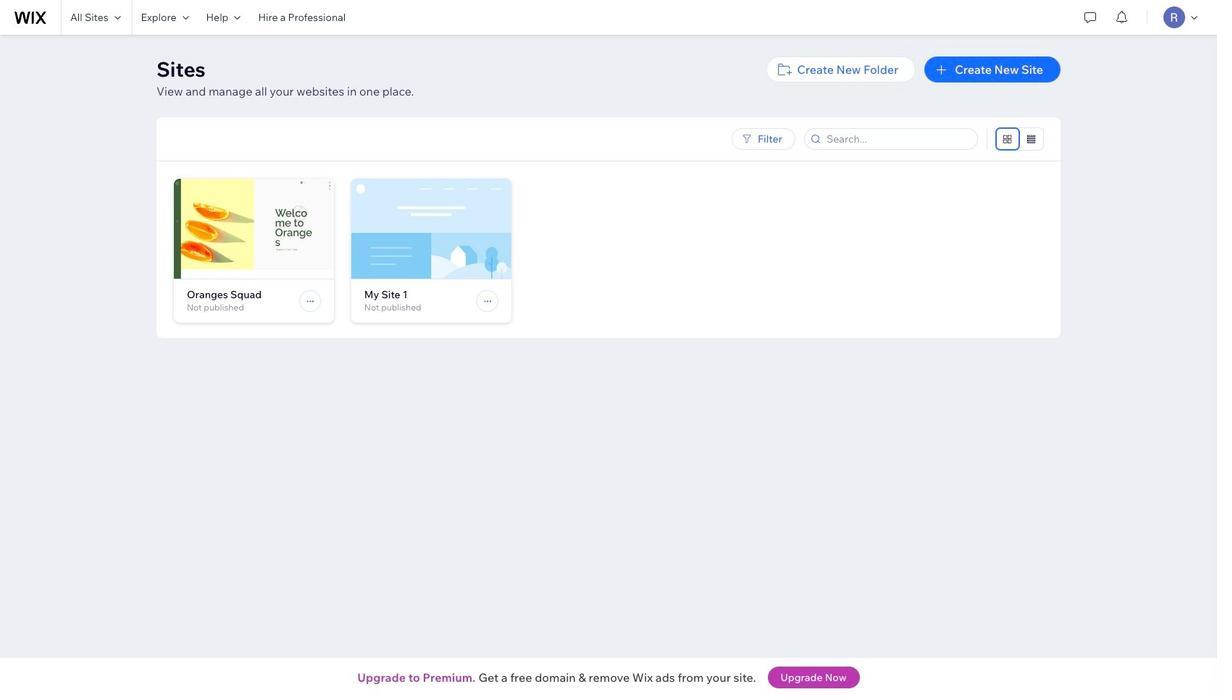 Task type: locate. For each thing, give the bounding box(es) containing it.
oranges squad image
[[174, 179, 334, 279]]

list
[[174, 179, 1061, 338]]



Task type: vqa. For each thing, say whether or not it's contained in the screenshot.
the Overview inside Behavior Overview link
no



Task type: describe. For each thing, give the bounding box(es) containing it.
my site 1 image
[[351, 179, 511, 279]]

Search... field
[[823, 129, 973, 149]]



